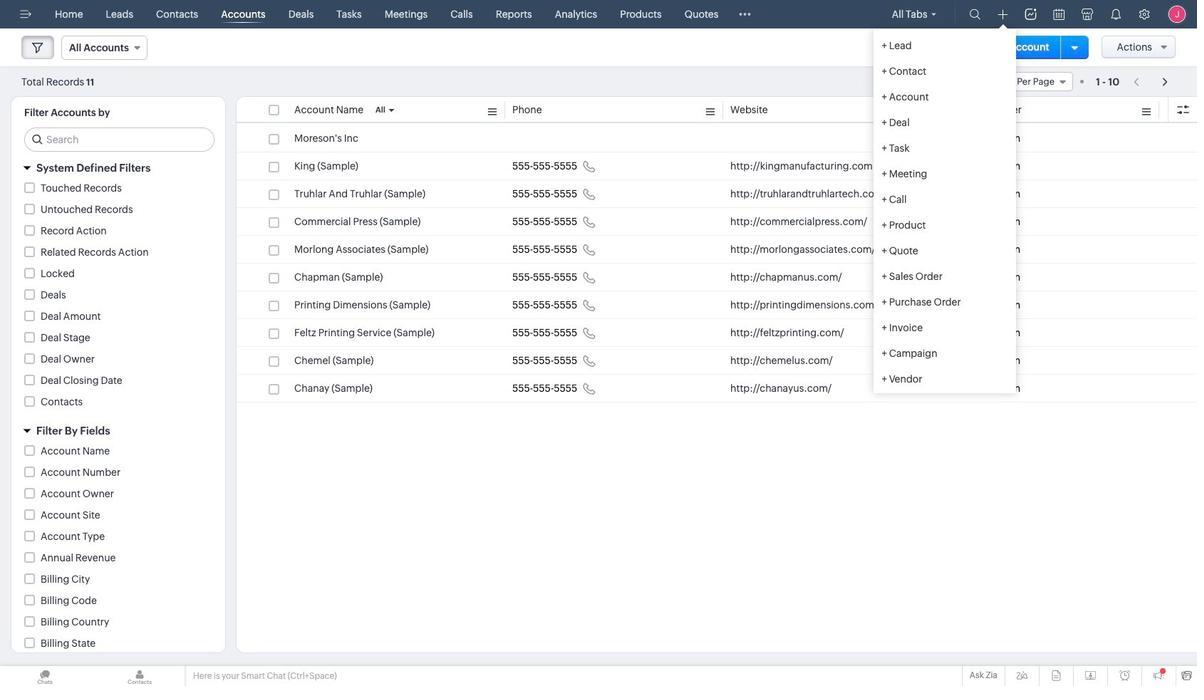 Task type: describe. For each thing, give the bounding box(es) containing it.
contacts image
[[95, 666, 185, 686]]

quick actions image
[[998, 9, 1008, 20]]

calendar image
[[1054, 9, 1065, 20]]

configure settings image
[[1139, 9, 1150, 20]]

sales motivator image
[[1025, 9, 1037, 20]]



Task type: locate. For each thing, give the bounding box(es) containing it.
search image
[[970, 9, 981, 20]]

marketplace image
[[1082, 9, 1093, 20]]

notifications image
[[1110, 9, 1122, 20]]

chats image
[[0, 666, 90, 686]]



Task type: vqa. For each thing, say whether or not it's contained in the screenshot.
Sales Motivator image
yes



